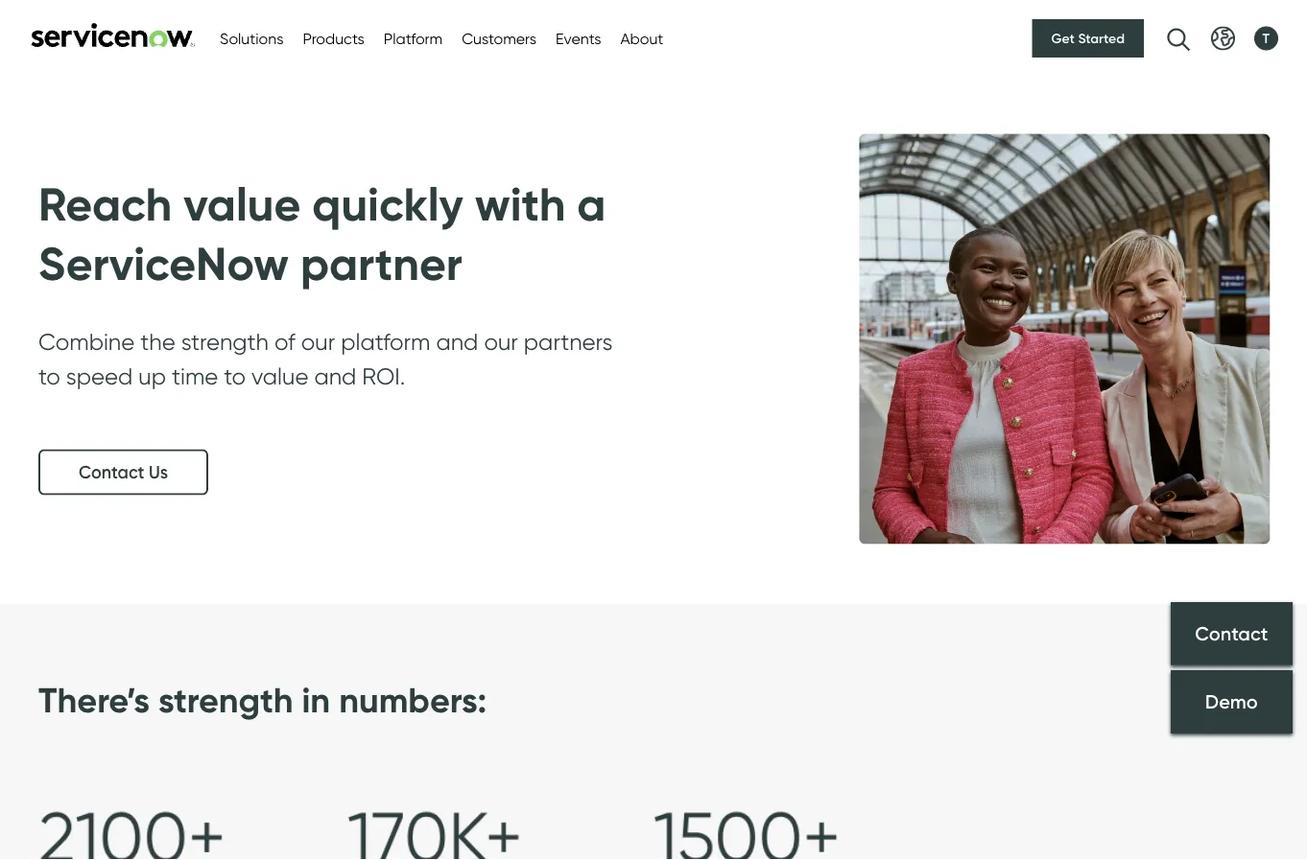 Task type: locate. For each thing, give the bounding box(es) containing it.
1 our from the left
[[301, 328, 335, 356]]

strength left the in
[[158, 679, 293, 722]]

and left the roi.
[[314, 363, 356, 390]]

1 horizontal spatial to
[[224, 363, 246, 390]]

products button
[[303, 27, 364, 50]]

our right of
[[301, 328, 335, 356]]

0 horizontal spatial and
[[314, 363, 356, 390]]

0 vertical spatial value
[[184, 175, 301, 232]]

events button
[[556, 27, 601, 50]]

combine
[[38, 328, 135, 356]]

contact inside 'link'
[[1195, 622, 1268, 645]]

started
[[1078, 30, 1125, 47]]

contact for contact
[[1195, 622, 1268, 645]]

0 vertical spatial contact
[[79, 462, 144, 483]]

platform
[[341, 328, 430, 356]]

our left partners in the top left of the page
[[484, 328, 518, 356]]

roi.
[[362, 363, 405, 390]]

to
[[38, 363, 60, 390], [224, 363, 246, 390]]

contact for contact us
[[79, 462, 144, 483]]

0 horizontal spatial contact
[[79, 462, 144, 483]]

contact left 'us'
[[79, 462, 144, 483]]

a
[[577, 175, 606, 232]]

reach
[[38, 175, 172, 232]]

solutions
[[220, 29, 284, 48]]

strength up time
[[181, 328, 269, 356]]

strength
[[181, 328, 269, 356], [158, 679, 293, 722]]

about
[[620, 29, 663, 48]]

1 vertical spatial value
[[252, 363, 308, 390]]

1 vertical spatial contact
[[1195, 622, 1268, 645]]

1 vertical spatial and
[[314, 363, 356, 390]]

0 vertical spatial and
[[436, 328, 478, 356]]

0 horizontal spatial to
[[38, 363, 60, 390]]

in
[[302, 679, 330, 722]]

and
[[436, 328, 478, 356], [314, 363, 356, 390]]

0 horizontal spatial our
[[301, 328, 335, 356]]

our
[[301, 328, 335, 356], [484, 328, 518, 356]]

time
[[172, 363, 218, 390]]

to left speed
[[38, 363, 60, 390]]

1 horizontal spatial contact
[[1195, 622, 1268, 645]]

quickly
[[312, 175, 463, 232]]

0 vertical spatial strength
[[181, 328, 269, 356]]

get started link
[[1032, 19, 1144, 58]]

contact
[[79, 462, 144, 483], [1195, 622, 1268, 645]]

and right platform
[[436, 328, 478, 356]]

to right time
[[224, 363, 246, 390]]

1 horizontal spatial our
[[484, 328, 518, 356]]

partner
[[300, 235, 463, 292]]

contact up demo
[[1195, 622, 1268, 645]]

value
[[184, 175, 301, 232], [252, 363, 308, 390]]

of
[[274, 328, 295, 356]]

reach value quickly with a servicenow partner
[[38, 175, 606, 292]]

events
[[556, 29, 601, 48]]

get started
[[1051, 30, 1125, 47]]



Task type: vqa. For each thing, say whether or not it's contained in the screenshot.
THE INDUSTRY Dropdown Button
no



Task type: describe. For each thing, give the bounding box(es) containing it.
servicenow
[[38, 235, 289, 292]]

combine the strength of our platform and our partners to speed up time to value and roi.
[[38, 328, 613, 390]]

the
[[140, 328, 175, 356]]

numbers:
[[339, 679, 487, 722]]

contact us link
[[38, 450, 208, 496]]

platform
[[384, 29, 443, 48]]

servicenow image
[[29, 23, 197, 48]]

1 vertical spatial strength
[[158, 679, 293, 722]]

customers
[[462, 29, 537, 48]]

speed
[[66, 363, 133, 390]]

partners
[[524, 328, 613, 356]]

1 to from the left
[[38, 363, 60, 390]]

value inside reach value quickly with a servicenow partner
[[184, 175, 301, 232]]

there's
[[38, 679, 150, 722]]

2 to from the left
[[224, 363, 246, 390]]

up
[[138, 363, 166, 390]]

solutions button
[[220, 27, 284, 50]]

about button
[[620, 27, 663, 50]]

contact us
[[79, 462, 168, 483]]

contact link
[[1171, 603, 1293, 666]]

with
[[475, 175, 566, 232]]

get
[[1051, 30, 1075, 47]]

products
[[303, 29, 364, 48]]

value inside combine the strength of our platform and our partners to speed up time to value and roi.
[[252, 363, 308, 390]]

1 horizontal spatial and
[[436, 328, 478, 356]]

platform button
[[384, 27, 443, 50]]

2 our from the left
[[484, 328, 518, 356]]

demo link
[[1171, 671, 1293, 734]]

customers button
[[462, 27, 537, 50]]

strength inside combine the strength of our platform and our partners to speed up time to value and roi.
[[181, 328, 269, 356]]

us
[[149, 462, 168, 483]]

there's strength in numbers:
[[38, 679, 487, 722]]

demo
[[1205, 690, 1258, 714]]



